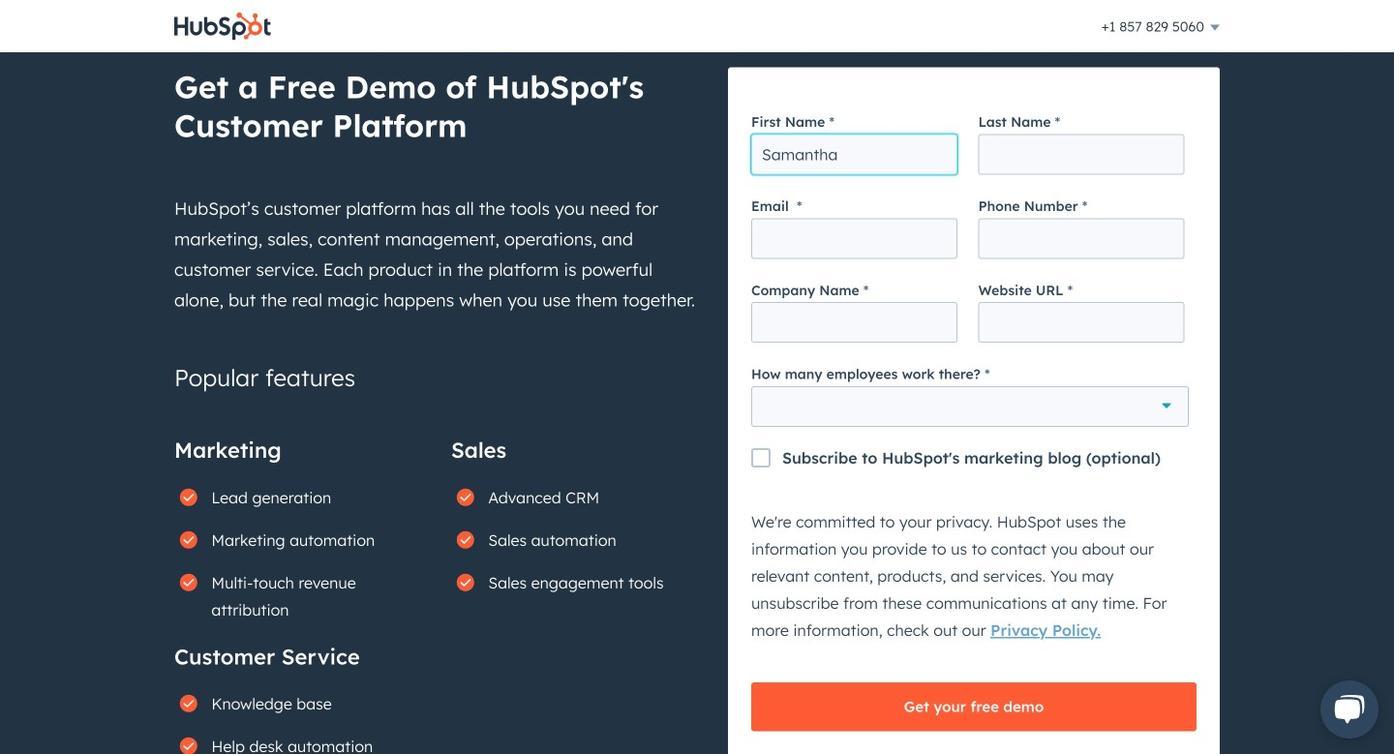 Task type: describe. For each thing, give the bounding box(es) containing it.
hubspot image
[[174, 12, 271, 41]]



Task type: locate. For each thing, give the bounding box(es) containing it.
None submit
[[751, 683, 1197, 732]]

None telephone field
[[978, 218, 1184, 259]]

None text field
[[751, 134, 957, 175]]

None text field
[[978, 134, 1184, 175], [751, 302, 957, 343], [978, 302, 1184, 343], [978, 134, 1184, 175], [751, 302, 957, 343], [978, 302, 1184, 343]]

chat widget region
[[1297, 661, 1394, 754]]

None email field
[[751, 218, 957, 259]]



